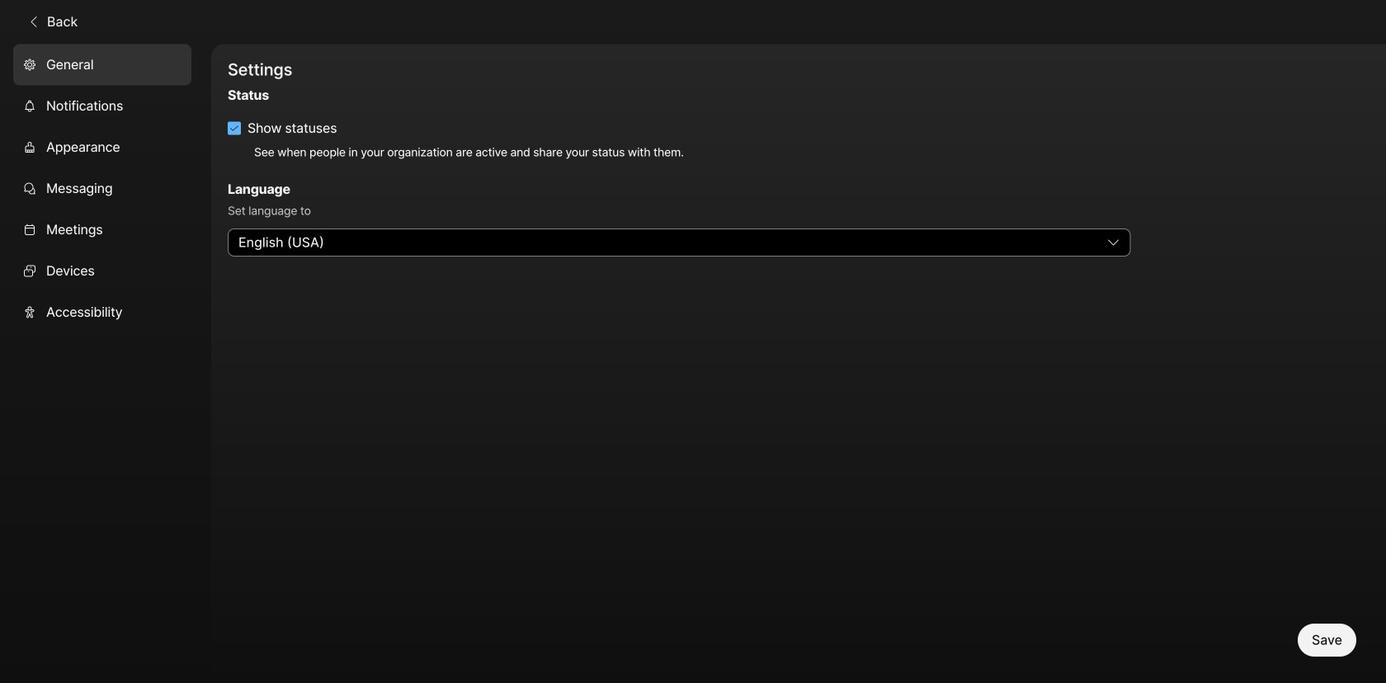 Task type: locate. For each thing, give the bounding box(es) containing it.
messaging tab
[[13, 168, 192, 209]]

accessibility tab
[[13, 292, 192, 333]]

notifications tab
[[13, 85, 192, 127]]

meetings tab
[[13, 209, 192, 250]]

devices tab
[[13, 250, 192, 292]]



Task type: vqa. For each thing, say whether or not it's contained in the screenshot.
THE WEBEX tab list
no



Task type: describe. For each thing, give the bounding box(es) containing it.
appearance tab
[[13, 127, 192, 168]]

general tab
[[13, 44, 192, 85]]

settings navigation
[[0, 44, 211, 684]]



